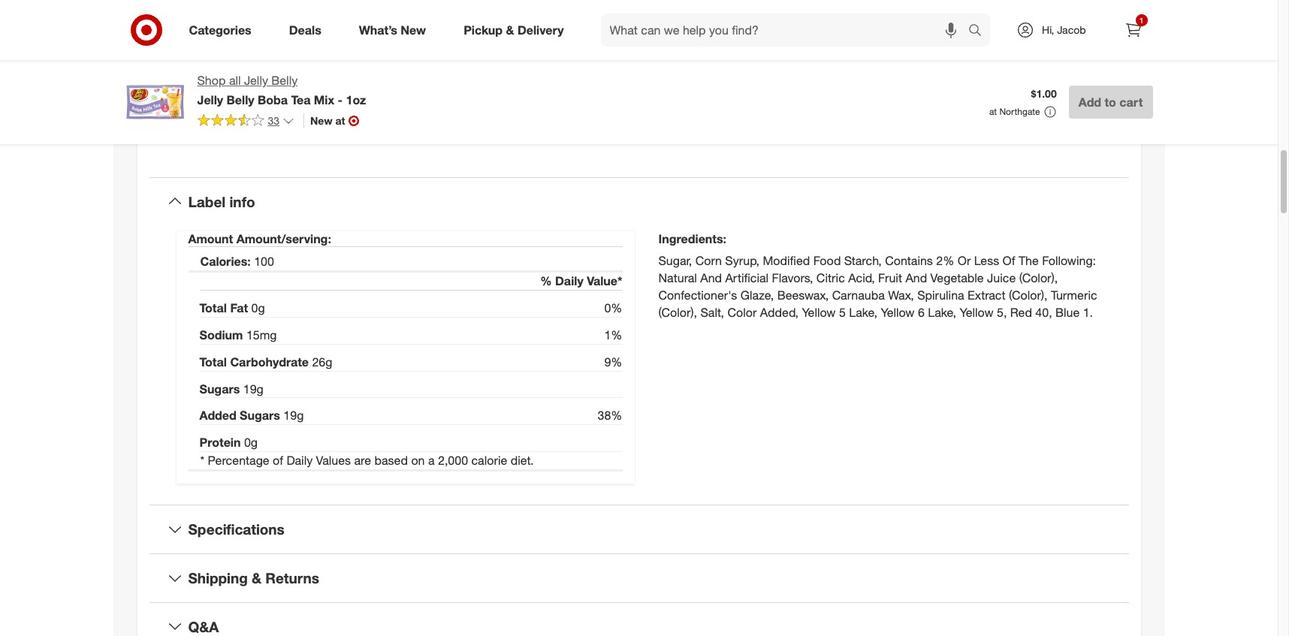 Task type: locate. For each thing, give the bounding box(es) containing it.
2 yellow from the left
[[881, 305, 915, 320]]

strawberry inside 'enjoy five flavors of jelly belly® jelly beans inspired by popular boba milk tea drinks. the flavors in this mix are mango milk tea, matcha milk tea, strawberry milk tea, taro milk tea, and thai iced milk tea. served in a 1 oz. bag, it's the perfect size for snacking or adding to a gift. any boba tea fan is sure to enjoy these sweet treats!'
[[891, 24, 941, 37]]

added sugars 19 g
[[199, 408, 304, 423]]

(color), up 40,
[[1019, 271, 1058, 286]]

0 vertical spatial sugars
[[199, 381, 240, 396]]

citric
[[816, 271, 845, 286]]

1 link
[[1117, 14, 1150, 47]]

jelly right the all
[[244, 73, 268, 88]]

boba down jacob on the right top of page
[[1074, 39, 1098, 52]]

1 vertical spatial mango
[[243, 115, 275, 127]]

1 horizontal spatial daily
[[555, 274, 584, 289]]

total for total fat
[[199, 301, 227, 316]]

& for pickup
[[506, 22, 514, 37]]

0 horizontal spatial lake,
[[849, 305, 877, 320]]

jelly inside 'enjoy five flavors of jelly belly® jelly beans inspired by popular boba milk tea drinks. the flavors in this mix are mango milk tea, matcha milk tea, strawberry milk tea, taro milk tea, and thai iced milk tea. served in a 1 oz. bag, it's the perfect size for snacking or adding to a gift. any boba tea fan is sure to enjoy these sweet treats!'
[[811, 9, 829, 22]]

of up 'juice'
[[1003, 253, 1015, 268]]

percentage
[[208, 453, 269, 468]]

1 vertical spatial thai
[[581, 115, 600, 127]]

ingredients: sugar, corn syrup, modified food starch, contains 2% or less of the following: natural and artificial flavors, citric acid, fruit and vegetable juice (color), confectioner's glaze, beeswax, carnauba wax, spirulina extract (color), turmeric (color), salt, color added, yellow 5 lake, yellow 6 lake, yellow 5, red 40, blue 1.
[[658, 232, 1097, 320]]

0 horizontal spatial daily
[[287, 453, 313, 468]]

tea left drinks. on the top of the page
[[1006, 9, 1021, 22]]

lake,
[[849, 305, 877, 320], [928, 305, 956, 320]]

total fat 0 g
[[199, 301, 265, 316]]

turmeric
[[1051, 288, 1097, 303]]

1 for 1
[[1139, 16, 1144, 25]]

belly® up fat free, gluten free, peanut free, and only 4 calories per bean
[[336, 15, 362, 28]]

sweet inside 'enjoy five flavors of jelly belly® jelly beans inspired by popular boba milk tea drinks. the flavors in this mix are mango milk tea, matcha milk tea, strawberry milk tea, taro milk tea, and thai iced milk tea. served in a 1 oz. bag, it's the perfect size for snacking or adding to a gift. any boba tea fan is sure to enjoy these sweet treats!'
[[785, 54, 813, 67]]

0 up percentage
[[244, 435, 251, 450]]

1 horizontal spatial popular
[[918, 9, 954, 22]]

the up treats!
[[828, 39, 843, 52]]

deals link
[[276, 14, 340, 47]]

belly® inside 'enjoy five flavors of jelly belly® jelly beans inspired by popular boba milk tea drinks. the flavors in this mix are mango milk tea, matcha milk tea, strawberry milk tea, taro milk tea, and thai iced milk tea. served in a 1 oz. bag, it's the perfect size for snacking or adding to a gift. any boba tea fan is sure to enjoy these sweet treats!'
[[782, 9, 808, 22]]

0 vertical spatial perfect
[[846, 39, 880, 52]]

popular
[[918, 9, 954, 22], [501, 15, 537, 28]]

1 horizontal spatial lake,
[[928, 305, 956, 320]]

0 horizontal spatial boba
[[539, 15, 564, 28]]

g right carbohydrate
[[325, 354, 332, 369]]

boba inside a sweet assortment of jelly belly® jelly bean flavors inspired by popular boba milk tea drinks
[[539, 15, 564, 28]]

1 horizontal spatial the
[[1019, 253, 1039, 268]]

perfect left size
[[846, 39, 880, 52]]

specifications
[[188, 521, 284, 538]]

oz.
[[772, 39, 785, 52], [212, 94, 226, 106]]

gift.
[[1033, 39, 1050, 52]]

following:
[[1042, 253, 1096, 268]]

$1.00
[[1031, 87, 1057, 100]]

jelly
[[811, 9, 829, 22], [365, 15, 383, 28]]

add to cart
[[1079, 95, 1143, 110]]

mg
[[260, 327, 277, 343]]

jelly inside a sweet assortment of jelly belly® jelly bean flavors inspired by popular boba milk tea drinks
[[365, 15, 383, 28]]

to inside button
[[1105, 95, 1116, 110]]

g up 'mg' at the bottom left of the page
[[258, 301, 265, 316]]

for left snacks
[[286, 94, 299, 106]]

& right pickup
[[506, 22, 514, 37]]

1 horizontal spatial for
[[904, 39, 916, 52]]

modified
[[763, 253, 810, 268]]

boba up search in the top right of the page
[[957, 9, 981, 22]]

or inside 'enjoy five flavors of jelly belly® jelly beans inspired by popular boba milk tea drinks. the flavors in this mix are mango milk tea, matcha milk tea, strawberry milk tea, taro milk tea, and thai iced milk tea. served in a 1 oz. bag, it's the perfect size for snacking or adding to a gift. any boba tea fan is sure to enjoy these sweet treats!'
[[964, 39, 974, 52]]

flavors inside a sweet assortment of jelly belly® jelly bean flavors inspired by popular boba milk tea drinks
[[412, 15, 443, 28]]

oz. up "these"
[[772, 39, 785, 52]]

new up 4
[[401, 22, 426, 37]]

daily left values
[[287, 453, 313, 468]]

flavors right the five
[[712, 9, 743, 22]]

shop
[[197, 73, 226, 88]]

1 vertical spatial 0
[[244, 435, 251, 450]]

0 vertical spatial matcha
[[810, 24, 845, 37]]

(color),
[[1019, 271, 1058, 286], [1009, 288, 1048, 303], [658, 305, 697, 320]]

1 vertical spatial are
[[354, 453, 371, 468]]

matcha down -
[[320, 115, 355, 127]]

0 vertical spatial or
[[964, 39, 974, 52]]

%
[[540, 274, 552, 289]]

tea
[[1006, 9, 1021, 22], [589, 15, 603, 28], [1101, 39, 1116, 52]]

1 free, from the left
[[221, 51, 244, 64]]

5,
[[997, 305, 1007, 320]]

at left northgate
[[989, 106, 997, 117]]

38%
[[598, 408, 622, 423]]

in left this
[[664, 24, 673, 37]]

0 vertical spatial &
[[506, 22, 514, 37]]

pickup
[[464, 22, 503, 37]]

1 horizontal spatial flavors
[[712, 9, 743, 22]]

0 vertical spatial the
[[828, 39, 843, 52]]

flavors up jacob on the right top of page
[[1078, 9, 1109, 22]]

new
[[401, 22, 426, 37], [310, 114, 333, 127]]

2 horizontal spatial to
[[1105, 95, 1116, 110]]

6
[[918, 305, 925, 320]]

and
[[1050, 24, 1068, 37], [369, 51, 387, 64], [560, 115, 578, 127], [700, 271, 722, 286], [906, 271, 927, 286]]

or inside ingredients: sugar, corn syrup, modified food starch, contains 2% or less of the following: natural and artificial flavors, citric acid, fruit and vegetable juice (color), confectioner's glaze, beeswax, carnauba wax, spirulina extract (color), turmeric (color), salt, color added, yellow 5 lake, yellow 6 lake, yellow 5, red 40, blue 1.
[[958, 253, 971, 268]]

or down search in the top right of the page
[[964, 39, 974, 52]]

0 vertical spatial mango
[[733, 24, 765, 37]]

0 horizontal spatial to
[[716, 54, 725, 67]]

lake, down carnauba
[[849, 305, 877, 320]]

0 horizontal spatial bean
[[386, 15, 409, 28]]

1 horizontal spatial are
[[715, 24, 730, 37]]

2 total from the top
[[199, 354, 227, 369]]

total for total carbohydrate
[[199, 354, 227, 369]]

enjoy
[[728, 54, 753, 67]]

0 horizontal spatial &
[[252, 569, 261, 587]]

1 horizontal spatial perfect
[[846, 39, 880, 52]]

g up percentage
[[251, 435, 258, 450]]

served
[[707, 39, 740, 52]]

19 up "added sugars 19 g"
[[243, 381, 257, 396]]

jelly up "these"
[[758, 9, 779, 22]]

100
[[254, 254, 274, 269]]

sweet
[[213, 15, 241, 28], [785, 54, 813, 67]]

mix
[[314, 92, 334, 107]]

mango up served
[[733, 24, 765, 37]]

1 horizontal spatial matcha
[[810, 24, 845, 37]]

belly® for bean
[[336, 15, 362, 28]]

jelly up "peanut"
[[312, 15, 333, 28]]

new down snacks
[[310, 114, 333, 127]]

1 vertical spatial the
[[1019, 253, 1039, 268]]

0 horizontal spatial mango
[[243, 115, 275, 127]]

by left delivery at top left
[[486, 15, 498, 28]]

jelly down shop
[[197, 92, 223, 107]]

to down served
[[716, 54, 725, 67]]

0 horizontal spatial at
[[335, 114, 345, 127]]

strawberry up size
[[891, 24, 941, 37]]

diet.
[[511, 453, 534, 468]]

matcha up it's
[[810, 24, 845, 37]]

1 horizontal spatial oz.
[[772, 39, 785, 52]]

blue
[[1056, 305, 1080, 320]]

1 horizontal spatial belly
[[271, 73, 298, 88]]

0 horizontal spatial taro
[[496, 115, 515, 127]]

in up enjoy
[[743, 39, 752, 52]]

total up sodium
[[199, 301, 227, 316]]

for right size
[[904, 39, 916, 52]]

belly® up bag,
[[782, 9, 808, 22]]

are
[[715, 24, 730, 37], [354, 453, 371, 468]]

1 vertical spatial belly
[[227, 92, 254, 107]]

0
[[251, 301, 258, 316], [244, 435, 251, 450]]

& for shipping
[[252, 569, 261, 587]]

1 horizontal spatial at
[[989, 106, 997, 117]]

to right adding
[[1012, 39, 1021, 52]]

size
[[883, 39, 901, 52]]

bean right per
[[479, 51, 503, 64]]

oz. left bag
[[212, 94, 226, 106]]

of right assortment
[[300, 15, 309, 28]]

0 horizontal spatial yellow
[[802, 305, 836, 320]]

deals
[[289, 22, 321, 37]]

are inside 'enjoy five flavors of jelly belly® jelly beans inspired by popular boba milk tea drinks. the flavors in this mix are mango milk tea, matcha milk tea, strawberry milk tea, taro milk tea, and thai iced milk tea. served in a 1 oz. bag, it's the perfect size for snacking or adding to a gift. any boba tea fan is sure to enjoy these sweet treats!'
[[715, 24, 730, 37]]

inspired up size
[[863, 9, 901, 22]]

0 horizontal spatial the
[[828, 39, 843, 52]]

* percentage of daily values are based on a 2,000 calorie diet.
[[200, 453, 534, 468]]

add
[[1079, 95, 1101, 110]]

0 up 15
[[251, 301, 258, 316]]

0 horizontal spatial inspired
[[446, 15, 483, 28]]

add to cart button
[[1069, 86, 1153, 119]]

taro
[[986, 24, 1005, 37], [496, 115, 515, 127]]

2 vertical spatial 1
[[203, 94, 209, 106]]

taro inside 'enjoy five flavors of jelly belly® jelly beans inspired by popular boba milk tea drinks. the flavors in this mix are mango milk tea, matcha milk tea, strawberry milk tea, taro milk tea, and thai iced milk tea. served in a 1 oz. bag, it's the perfect size for snacking or adding to a gift. any boba tea fan is sure to enjoy these sweet treats!'
[[986, 24, 1005, 37]]

fat up "ou"
[[203, 51, 218, 64]]

a left gift.
[[1024, 39, 1030, 52]]

g for 0
[[258, 301, 265, 316]]

are left based on the bottom left of page
[[354, 453, 371, 468]]

(color), up red
[[1009, 288, 1048, 303]]

assortment
[[244, 15, 297, 28]]

1 vertical spatial perfect
[[249, 94, 283, 106]]

spirulina
[[917, 288, 964, 303]]

iced inside 'enjoy five flavors of jelly belly® jelly beans inspired by popular boba milk tea drinks. the flavors in this mix are mango milk tea, matcha milk tea, strawberry milk tea, taro milk tea, and thai iced milk tea. served in a 1 oz. bag, it's the perfect size for snacking or adding to a gift. any boba tea fan is sure to enjoy these sweet treats!'
[[1093, 24, 1113, 37]]

belly up 1 oz. bag perfect for snacks or gifts
[[271, 73, 298, 88]]

label info button
[[149, 178, 1129, 226]]

1 horizontal spatial mango
[[733, 24, 765, 37]]

& inside "link"
[[506, 22, 514, 37]]

shipping & returns button
[[149, 554, 1129, 602]]

0 horizontal spatial popular
[[501, 15, 537, 28]]

0 horizontal spatial flavors
[[412, 15, 443, 28]]

5
[[839, 305, 846, 320]]

jelly left beans
[[811, 9, 829, 22]]

mango
[[733, 24, 765, 37], [243, 115, 275, 127]]

yellow down beeswax,
[[802, 305, 836, 320]]

1 vertical spatial total
[[199, 354, 227, 369]]

strawberry inside flavors: mango milk tea, matcha milk tea, strawberry milk tea, taro milk tea, and thai iced milk tea"
[[401, 115, 451, 127]]

glaze,
[[741, 288, 774, 303]]

at down -
[[335, 114, 345, 127]]

by inside a sweet assortment of jelly belly® jelly bean flavors inspired by popular boba milk tea drinks
[[486, 15, 498, 28]]

lake, down spirulina
[[928, 305, 956, 320]]

mango inside 'enjoy five flavors of jelly belly® jelly beans inspired by popular boba milk tea drinks. the flavors in this mix are mango milk tea, matcha milk tea, strawberry milk tea, taro milk tea, and thai iced milk tea. served in a 1 oz. bag, it's the perfect size for snacking or adding to a gift. any boba tea fan is sure to enjoy these sweet treats!'
[[733, 24, 765, 37]]

flavors up calories at the left top of page
[[412, 15, 443, 28]]

a up "these"
[[754, 39, 760, 52]]

tea"
[[225, 130, 244, 142]]

to right add at the top right of the page
[[1105, 95, 1116, 110]]

sweet down bag,
[[785, 54, 813, 67]]

0 vertical spatial bean
[[386, 15, 409, 28]]

the
[[828, 39, 843, 52], [1019, 253, 1039, 268]]

sugars down sugars 19 g
[[240, 408, 280, 423]]

1 right jacob on the right top of page
[[1139, 16, 1144, 25]]

0 vertical spatial oz.
[[772, 39, 785, 52]]

tea right delivery at top left
[[589, 15, 603, 28]]

flavors:
[[203, 115, 240, 127]]

1 vertical spatial matcha
[[320, 115, 355, 127]]

1 horizontal spatial 0
[[251, 301, 258, 316]]

popular inside a sweet assortment of jelly belly® jelly bean flavors inspired by popular boba milk tea drinks
[[501, 15, 537, 28]]

1 vertical spatial (color),
[[1009, 288, 1048, 303]]

jelly for flavors
[[758, 9, 779, 22]]

juice
[[987, 271, 1016, 286]]

0 horizontal spatial oz.
[[212, 94, 226, 106]]

2 horizontal spatial boba
[[1074, 39, 1098, 52]]

amount
[[188, 232, 233, 247]]

0 vertical spatial taro
[[986, 24, 1005, 37]]

fan
[[664, 54, 679, 67]]

1 horizontal spatial taro
[[986, 24, 1005, 37]]

acid,
[[848, 271, 875, 286]]

perfect up 33
[[249, 94, 283, 106]]

added,
[[760, 305, 799, 320]]

by right beans
[[904, 9, 915, 22]]

free, up kosher
[[221, 51, 244, 64]]

of up enjoy
[[746, 9, 755, 22]]

0 horizontal spatial jelly
[[365, 15, 383, 28]]

and inside 'enjoy five flavors of jelly belly® jelly beans inspired by popular boba milk tea drinks. the flavors in this mix are mango milk tea, matcha milk tea, strawberry milk tea, taro milk tea, and thai iced milk tea. served in a 1 oz. bag, it's the perfect size for snacking or adding to a gift. any boba tea fan is sure to enjoy these sweet treats!'
[[1050, 24, 1068, 37]]

boba right pickup
[[539, 15, 564, 28]]

2 horizontal spatial 1
[[1139, 16, 1144, 25]]

0 horizontal spatial iced
[[603, 115, 623, 127]]

corn
[[695, 253, 722, 268]]

g down carbohydrate
[[297, 408, 304, 423]]

26
[[312, 354, 325, 369]]

a sweet assortment of jelly belly® jelly bean flavors inspired by popular boba milk tea drinks
[[203, 15, 603, 43]]

1 horizontal spatial by
[[904, 9, 915, 22]]

yellow
[[802, 305, 836, 320], [881, 305, 915, 320], [960, 305, 994, 320]]

sweet up drinks
[[213, 15, 241, 28]]

inspired up per
[[446, 15, 483, 28]]

daily right the %
[[555, 274, 584, 289]]

belly® inside a sweet assortment of jelly belly® jelly bean flavors inspired by popular boba milk tea drinks
[[336, 15, 362, 28]]

0 vertical spatial 19
[[243, 381, 257, 396]]

3 yellow from the left
[[960, 305, 994, 320]]

1 vertical spatial bean
[[479, 51, 503, 64]]

jelly inside 'enjoy five flavors of jelly belly® jelly beans inspired by popular boba milk tea drinks. the flavors in this mix are mango milk tea, matcha milk tea, strawberry milk tea, taro milk tea, and thai iced milk tea. served in a 1 oz. bag, it's the perfect size for snacking or adding to a gift. any boba tea fan is sure to enjoy these sweet treats!'
[[758, 9, 779, 22]]

perfect inside 'enjoy five flavors of jelly belly® jelly beans inspired by popular boba milk tea drinks. the flavors in this mix are mango milk tea, matcha milk tea, strawberry milk tea, taro milk tea, and thai iced milk tea. served in a 1 oz. bag, it's the perfect size for snacking or adding to a gift. any boba tea fan is sure to enjoy these sweet treats!'
[[846, 39, 880, 52]]

yellow down extract
[[960, 305, 994, 320]]

vegetable
[[930, 271, 984, 286]]

bean up only
[[386, 15, 409, 28]]

(color), down confectioner's
[[658, 305, 697, 320]]

total carbohydrate 26 g
[[199, 354, 332, 369]]

inspired inside 'enjoy five flavors of jelly belly® jelly beans inspired by popular boba milk tea drinks. the flavors in this mix are mango milk tea, matcha milk tea, strawberry milk tea, taro milk tea, and thai iced milk tea. served in a 1 oz. bag, it's the perfect size for snacking or adding to a gift. any boba tea fan is sure to enjoy these sweet treats!'
[[863, 9, 901, 22]]

free, right "peanut"
[[343, 51, 366, 64]]

jelly for bean
[[365, 15, 383, 28]]

19 down carbohydrate
[[283, 408, 297, 423]]

jelly for jelly
[[197, 92, 223, 107]]

0 horizontal spatial strawberry
[[401, 115, 451, 127]]

mango inside flavors: mango milk tea, matcha milk tea, strawberry milk tea, taro milk tea, and thai iced milk tea"
[[243, 115, 275, 127]]

1 vertical spatial sweet
[[785, 54, 813, 67]]

jelly up fat free, gluten free, peanut free, and only 4 calories per bean
[[365, 15, 383, 28]]

or up vegetable
[[958, 253, 971, 268]]

1 horizontal spatial jelly
[[811, 9, 829, 22]]

1 horizontal spatial belly®
[[782, 9, 808, 22]]

1 up "these"
[[763, 39, 769, 52]]

free, up certified
[[281, 51, 304, 64]]

0 horizontal spatial fat
[[203, 51, 218, 64]]

hi,
[[1042, 23, 1054, 36]]

0 vertical spatial new
[[401, 22, 426, 37]]

free,
[[221, 51, 244, 64], [281, 51, 304, 64], [343, 51, 366, 64]]

tea.
[[686, 39, 704, 52]]

1 horizontal spatial strawberry
[[891, 24, 941, 37]]

0 vertical spatial 0
[[251, 301, 258, 316]]

0 horizontal spatial tea
[[589, 15, 603, 28]]

1 vertical spatial fat
[[230, 301, 248, 316]]

fat free, gluten free, peanut free, and only 4 calories per bean
[[203, 51, 503, 64]]

1 vertical spatial in
[[743, 39, 752, 52]]

1%
[[604, 327, 622, 343]]

2 free, from the left
[[281, 51, 304, 64]]

starch,
[[844, 253, 882, 268]]

and inside flavors: mango milk tea, matcha milk tea, strawberry milk tea, taro milk tea, and thai iced milk tea"
[[560, 115, 578, 127]]

a right on
[[428, 453, 435, 468]]

1 vertical spatial iced
[[603, 115, 623, 127]]

yellow down wax,
[[881, 305, 915, 320]]

the inside ingredients: sugar, corn syrup, modified food starch, contains 2% or less of the following: natural and artificial flavors, citric acid, fruit and vegetable juice (color), confectioner's glaze, beeswax, carnauba wax, spirulina extract (color), turmeric (color), salt, color added, yellow 5 lake, yellow 6 lake, yellow 5, red 40, blue 1.
[[1019, 253, 1039, 268]]

contains
[[885, 253, 933, 268]]

2 horizontal spatial yellow
[[960, 305, 994, 320]]

strawberry down 4
[[401, 115, 451, 127]]

the left following:
[[1019, 253, 1039, 268]]

33
[[268, 114, 280, 127]]

five
[[693, 9, 709, 22]]

0 vertical spatial iced
[[1093, 24, 1113, 37]]

fat up sodium 15 mg
[[230, 301, 248, 316]]

belly down the all
[[227, 92, 254, 107]]

1 horizontal spatial to
[[1012, 39, 1021, 52]]

0 vertical spatial are
[[715, 24, 730, 37]]

1 horizontal spatial yellow
[[881, 305, 915, 320]]

0 vertical spatial for
[[904, 39, 916, 52]]

total down sodium
[[199, 354, 227, 369]]

& left the returns
[[252, 569, 261, 587]]

0 vertical spatial to
[[1012, 39, 1021, 52]]

0 vertical spatial sweet
[[213, 15, 241, 28]]

taro inside flavors: mango milk tea, matcha milk tea, strawberry milk tea, taro milk tea, and thai iced milk tea"
[[496, 115, 515, 127]]

inspired inside a sweet assortment of jelly belly® jelly bean flavors inspired by popular boba milk tea drinks
[[446, 15, 483, 28]]

1 down shop
[[203, 94, 209, 106]]

sodium 15 mg
[[199, 327, 277, 343]]

sugars 19 g
[[199, 381, 263, 396]]

2 horizontal spatial free,
[[343, 51, 366, 64]]

or left "gifts"
[[338, 94, 347, 106]]

1
[[1139, 16, 1144, 25], [763, 39, 769, 52], [203, 94, 209, 106]]

tea left 1 link
[[1101, 39, 1116, 52]]

sugars up the added
[[199, 381, 240, 396]]

mango down boba
[[243, 115, 275, 127]]

What can we help you find? suggestions appear below search field
[[601, 14, 972, 47]]

jelly inside a sweet assortment of jelly belly® jelly bean flavors inspired by popular boba milk tea drinks
[[312, 15, 333, 28]]

pickup & delivery link
[[451, 14, 583, 47]]

are up served
[[715, 24, 730, 37]]

1 horizontal spatial new
[[401, 22, 426, 37]]

jacob
[[1057, 23, 1086, 36]]

& inside dropdown button
[[252, 569, 261, 587]]

1 vertical spatial 1
[[763, 39, 769, 52]]

1 total from the top
[[199, 301, 227, 316]]



Task type: describe. For each thing, give the bounding box(es) containing it.
0 horizontal spatial a
[[428, 453, 435, 468]]

g for 26
[[325, 354, 332, 369]]

g down total carbohydrate 26 g
[[257, 381, 263, 396]]

what's new link
[[346, 14, 445, 47]]

2 vertical spatial (color),
[[658, 305, 697, 320]]

based
[[374, 453, 408, 468]]

by inside 'enjoy five flavors of jelly belly® jelly beans inspired by popular boba milk tea drinks. the flavors in this mix are mango milk tea, matcha milk tea, strawberry milk tea, taro milk tea, and thai iced milk tea. served in a 1 oz. bag, it's the perfect size for snacking or adding to a gift. any boba tea fan is sure to enjoy these sweet treats!'
[[904, 9, 915, 22]]

milk inside a sweet assortment of jelly belly® jelly bean flavors inspired by popular boba milk tea drinks
[[567, 15, 586, 28]]

hi, jacob
[[1042, 23, 1086, 36]]

9%
[[604, 354, 622, 369]]

cart
[[1120, 95, 1143, 110]]

gluten
[[247, 51, 278, 64]]

snacks
[[302, 94, 335, 106]]

q&a button
[[149, 603, 1129, 636]]

1 for 1 oz. bag perfect for snacks or gifts
[[203, 94, 209, 106]]

delivery
[[518, 22, 564, 37]]

2,000
[[438, 453, 468, 468]]

sweet inside a sweet assortment of jelly belly® jelly bean flavors inspired by popular boba milk tea drinks
[[213, 15, 241, 28]]

0 horizontal spatial 0
[[244, 435, 251, 450]]

1 horizontal spatial bean
[[479, 51, 503, 64]]

0%
[[604, 301, 622, 316]]

33 link
[[197, 113, 295, 131]]

g for 19
[[297, 408, 304, 423]]

added
[[199, 408, 236, 423]]

flavors: mango milk tea, matcha milk tea, strawberry milk tea, taro milk tea, and thai iced milk tea"
[[203, 115, 623, 142]]

pickup & delivery
[[464, 22, 564, 37]]

less
[[974, 253, 999, 268]]

protein 0 g
[[199, 435, 258, 450]]

0 horizontal spatial for
[[286, 94, 299, 106]]

iced inside flavors: mango milk tea, matcha milk tea, strawberry milk tea, taro milk tea, and thai iced milk tea"
[[603, 115, 623, 127]]

3 free, from the left
[[343, 51, 366, 64]]

0 horizontal spatial are
[[354, 453, 371, 468]]

wax,
[[888, 288, 914, 303]]

of right percentage
[[273, 453, 283, 468]]

1 inside 'enjoy five flavors of jelly belly® jelly beans inspired by popular boba milk tea drinks. the flavors in this mix are mango milk tea, matcha milk tea, strawberry milk tea, taro milk tea, and thai iced milk tea. served in a 1 oz. bag, it's the perfect size for snacking or adding to a gift. any boba tea fan is sure to enjoy these sweet treats!'
[[763, 39, 769, 52]]

shipping & returns
[[188, 569, 319, 587]]

search button
[[962, 14, 998, 50]]

northgate
[[999, 106, 1040, 117]]

kosher
[[222, 73, 255, 85]]

the inside 'enjoy five flavors of jelly belly® jelly beans inspired by popular boba milk tea drinks. the flavors in this mix are mango milk tea, matcha milk tea, strawberry milk tea, taro milk tea, and thai iced milk tea. served in a 1 oz. bag, it's the perfect size for snacking or adding to a gift. any boba tea fan is sure to enjoy these sweet treats!'
[[828, 39, 843, 52]]

thai inside 'enjoy five flavors of jelly belly® jelly beans inspired by popular boba milk tea drinks. the flavors in this mix are mango milk tea, matcha milk tea, strawberry milk tea, taro milk tea, and thai iced milk tea. served in a 1 oz. bag, it's the perfect size for snacking or adding to a gift. any boba tea fan is sure to enjoy these sweet treats!'
[[1071, 24, 1090, 37]]

matcha inside 'enjoy five flavors of jelly belly® jelly beans inspired by popular boba milk tea drinks. the flavors in this mix are mango milk tea, matcha milk tea, strawberry milk tea, taro milk tea, and thai iced milk tea. served in a 1 oz. bag, it's the perfect size for snacking or adding to a gift. any boba tea fan is sure to enjoy these sweet treats!'
[[810, 24, 845, 37]]

sugar,
[[658, 253, 692, 268]]

2 horizontal spatial tea
[[1101, 39, 1116, 52]]

confectioner's
[[658, 288, 737, 303]]

1 horizontal spatial boba
[[957, 9, 981, 22]]

1 vertical spatial daily
[[287, 453, 313, 468]]

value*
[[587, 274, 622, 289]]

red
[[1010, 305, 1032, 320]]

tea inside a sweet assortment of jelly belly® jelly bean flavors inspired by popular boba milk tea drinks
[[589, 15, 603, 28]]

per
[[461, 51, 476, 64]]

popular inside 'enjoy five flavors of jelly belly® jelly beans inspired by popular boba milk tea drinks. the flavors in this mix are mango milk tea, matcha milk tea, strawberry milk tea, taro milk tea, and thai iced milk tea. served in a 1 oz. bag, it's the perfect size for snacking or adding to a gift. any boba tea fan is sure to enjoy these sweet treats!'
[[918, 9, 954, 22]]

certified
[[258, 73, 296, 85]]

jelly for assortment
[[312, 15, 333, 28]]

1 vertical spatial oz.
[[212, 94, 226, 106]]

these
[[756, 54, 782, 67]]

1 horizontal spatial a
[[754, 39, 760, 52]]

at northgate
[[989, 106, 1040, 117]]

1 horizontal spatial fat
[[230, 301, 248, 316]]

salt,
[[701, 305, 724, 320]]

color
[[728, 305, 757, 320]]

is
[[682, 54, 690, 67]]

it's
[[811, 39, 825, 52]]

bag
[[228, 94, 246, 106]]

treats!
[[816, 54, 845, 67]]

returns
[[265, 569, 319, 587]]

0 vertical spatial belly
[[271, 73, 298, 88]]

% daily value*
[[540, 274, 622, 289]]

0 horizontal spatial new
[[310, 114, 333, 127]]

snacking
[[919, 39, 961, 52]]

sure
[[693, 54, 713, 67]]

label info
[[188, 193, 255, 210]]

beans
[[832, 9, 860, 22]]

calorie
[[471, 453, 507, 468]]

of inside a sweet assortment of jelly belly® jelly bean flavors inspired by popular boba milk tea drinks
[[300, 15, 309, 28]]

1 horizontal spatial in
[[743, 39, 752, 52]]

1 vertical spatial sugars
[[240, 408, 280, 423]]

image of jelly belly boba tea mix - 1oz image
[[125, 72, 185, 132]]

2 horizontal spatial a
[[1024, 39, 1030, 52]]

thai inside flavors: mango milk tea, matcha milk tea, strawberry milk tea, taro milk tea, and thai iced milk tea"
[[581, 115, 600, 127]]

2 lake, from the left
[[928, 305, 956, 320]]

enjoy five flavors of jelly belly® jelly beans inspired by popular boba milk tea drinks. the flavors in this mix are mango milk tea, matcha milk tea, strawberry milk tea, taro milk tea, and thai iced milk tea. served in a 1 oz. bag, it's the perfect size for snacking or adding to a gift. any boba tea fan is sure to enjoy these sweet treats!
[[664, 9, 1116, 67]]

0 horizontal spatial belly
[[227, 92, 254, 107]]

0 horizontal spatial in
[[664, 24, 673, 37]]

2%
[[936, 253, 954, 268]]

q&a
[[188, 618, 219, 635]]

adding
[[977, 39, 1009, 52]]

of inside 'enjoy five flavors of jelly belly® jelly beans inspired by popular boba milk tea drinks. the flavors in this mix are mango milk tea, matcha milk tea, strawberry milk tea, taro milk tea, and thai iced milk tea. served in a 1 oz. bag, it's the perfect size for snacking or adding to a gift. any boba tea fan is sure to enjoy these sweet treats!'
[[746, 9, 755, 22]]

beeswax,
[[777, 288, 829, 303]]

for inside 'enjoy five flavors of jelly belly® jelly beans inspired by popular boba milk tea drinks. the flavors in this mix are mango milk tea, matcha milk tea, strawberry milk tea, taro milk tea, and thai iced milk tea. served in a 1 oz. bag, it's the perfect size for snacking or adding to a gift. any boba tea fan is sure to enjoy these sweet treats!'
[[904, 39, 916, 52]]

info
[[229, 193, 255, 210]]

1oz
[[346, 92, 366, 107]]

belly® for beans
[[782, 9, 808, 22]]

1 horizontal spatial tea
[[1006, 9, 1021, 22]]

of inside ingredients: sugar, corn syrup, modified food starch, contains 2% or less of the following: natural and artificial flavors, citric acid, fruit and vegetable juice (color), confectioner's glaze, beeswax, carnauba wax, spirulina extract (color), turmeric (color), salt, color added, yellow 5 lake, yellow 6 lake, yellow 5, red 40, blue 1.
[[1003, 253, 1015, 268]]

amount amount/serving :
[[188, 232, 331, 247]]

matcha inside flavors: mango milk tea, matcha milk tea, strawberry milk tea, taro milk tea, and thai iced milk tea"
[[320, 115, 355, 127]]

jelly for beans
[[811, 9, 829, 22]]

carbohydrate
[[230, 354, 309, 369]]

food
[[813, 253, 841, 268]]

1 vertical spatial or
[[338, 94, 347, 106]]

calories:
[[200, 254, 251, 269]]

*
[[200, 453, 204, 468]]

0 horizontal spatial 19
[[243, 381, 257, 396]]

1 yellow from the left
[[802, 305, 836, 320]]

boba
[[258, 92, 288, 107]]

2 horizontal spatial flavors
[[1078, 9, 1109, 22]]

oz. inside 'enjoy five flavors of jelly belly® jelly beans inspired by popular boba milk tea drinks. the flavors in this mix are mango milk tea, matcha milk tea, strawberry milk tea, taro milk tea, and thai iced milk tea. served in a 1 oz. bag, it's the perfect size for snacking or adding to a gift. any boba tea fan is sure to enjoy these sweet treats!'
[[772, 39, 785, 52]]

4
[[412, 51, 418, 64]]

specifications button
[[149, 506, 1129, 554]]

all
[[229, 73, 241, 88]]

ingredients:
[[658, 232, 726, 247]]

amount/serving
[[236, 232, 328, 247]]

on
[[411, 453, 425, 468]]

1 lake, from the left
[[849, 305, 877, 320]]

flavors,
[[772, 271, 813, 286]]

natural
[[658, 271, 697, 286]]

drinks.
[[1024, 9, 1055, 22]]

1 horizontal spatial 19
[[283, 408, 297, 423]]

40,
[[1035, 305, 1052, 320]]

ou
[[203, 73, 219, 85]]

any
[[1053, 39, 1071, 52]]

0 vertical spatial (color),
[[1019, 271, 1058, 286]]

bean inside a sweet assortment of jelly belly® jelly bean flavors inspired by popular boba milk tea drinks
[[386, 15, 409, 28]]

tea
[[291, 92, 311, 107]]

shipping
[[188, 569, 248, 587]]

fruit
[[878, 271, 902, 286]]

shop all jelly belly jelly belly boba tea mix - 1oz
[[197, 73, 366, 107]]

enjoy
[[664, 9, 690, 22]]



Task type: vqa. For each thing, say whether or not it's contained in the screenshot.
THE (COLOR), to the bottom
yes



